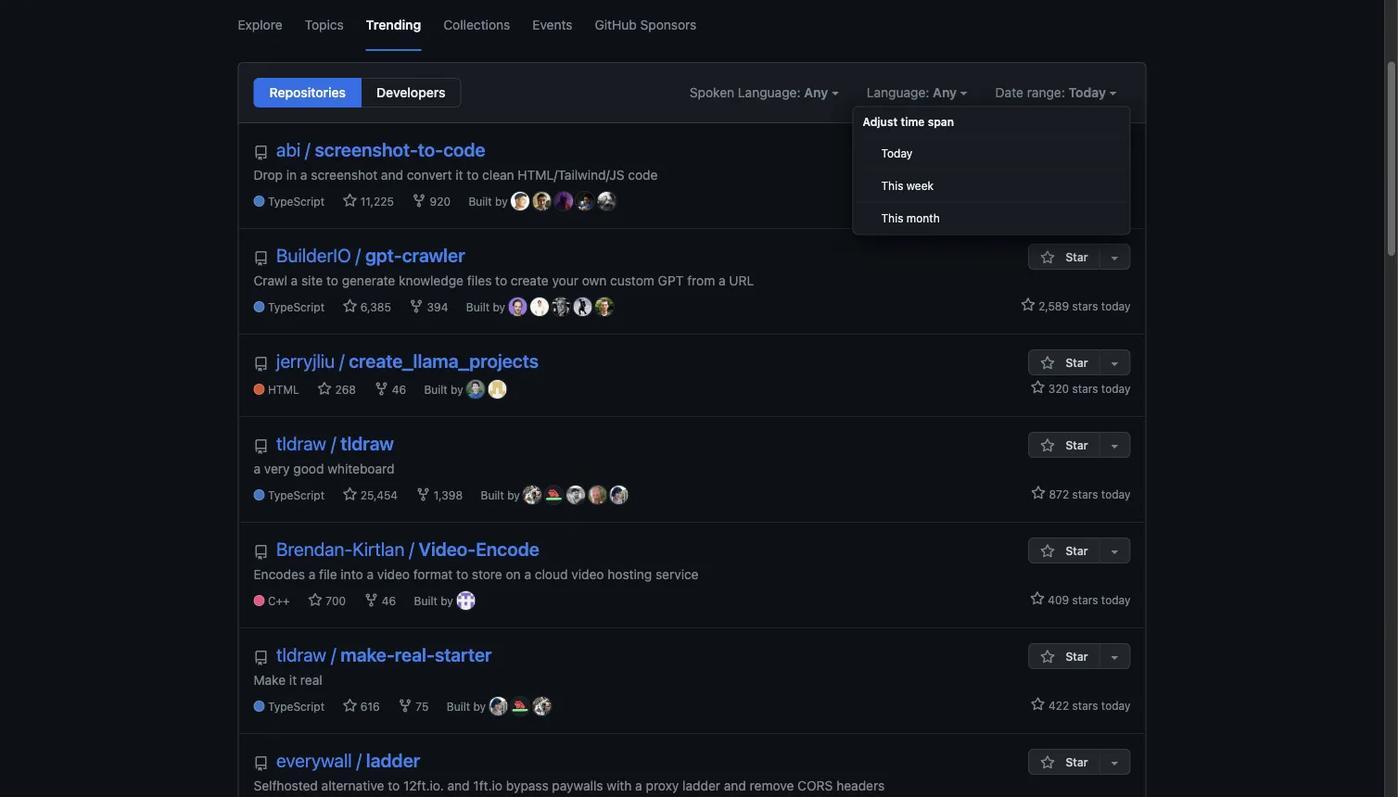 Task type: vqa. For each thing, say whether or not it's contained in the screenshot.
star image associated with 700
yes



Task type: locate. For each thing, give the bounding box(es) containing it.
2 star button from the top
[[1029, 350, 1099, 376]]

2 repo image from the top
[[254, 357, 268, 372]]

star button down 422
[[1029, 749, 1099, 775]]

5 today from the top
[[1102, 593, 1131, 606]]

1 stars from the top
[[1072, 194, 1098, 207]]

and left 1ft.io
[[448, 778, 470, 793]]

2 vertical spatial fork image
[[416, 487, 431, 502]]

typescript down site
[[268, 301, 325, 314]]

1 vertical spatial repo image
[[254, 357, 268, 372]]

language: up adjust time span
[[867, 85, 930, 100]]

422
[[1049, 699, 1069, 712]]

5 star from the top
[[1066, 650, 1088, 663]]

1 vertical spatial fork image
[[364, 593, 379, 608]]

a very good whiteboard
[[254, 461, 395, 476]]

crawler
[[402, 244, 465, 266]]

star image
[[1021, 192, 1036, 207], [343, 193, 357, 208], [1041, 250, 1056, 265], [343, 299, 357, 314], [1031, 486, 1046, 501], [343, 487, 357, 502], [308, 593, 323, 608], [1041, 650, 1056, 665]]

3 add this repository to a list image from the top
[[1108, 544, 1123, 559]]

@brendan kirtlan image
[[456, 592, 475, 610]]

make-
[[341, 644, 395, 666]]

46 down kirtlan
[[379, 595, 396, 608]]

5 stars from the top
[[1072, 593, 1098, 606]]

it right convert at the top left of the page
[[456, 167, 463, 182]]

4 today from the top
[[1102, 488, 1131, 501]]

star image left 3,955
[[1021, 192, 1036, 207]]

tldraw up good
[[276, 433, 326, 454]]

fork image for screenshot-
[[412, 193, 427, 208]]

repo image for abi / screenshot-to-code
[[254, 146, 268, 160]]

1 horizontal spatial language:
[[867, 85, 930, 100]]

fork image down convert at the top left of the page
[[412, 193, 427, 208]]

0 vertical spatial repo image
[[254, 251, 268, 266]]

1 horizontal spatial any
[[933, 85, 957, 100]]

collections link
[[444, 0, 510, 51]]

by for tldraw / tldraw
[[507, 489, 520, 502]]

stars right 422
[[1072, 699, 1098, 712]]

a left file
[[309, 567, 316, 582]]

3 typescript from the top
[[268, 489, 325, 502]]

star button up 320
[[1029, 350, 1099, 376]]

to left clean
[[467, 167, 479, 182]]

today right 2,589
[[1102, 300, 1131, 313]]

builderio
[[276, 244, 351, 266]]

starter
[[435, 644, 492, 666]]

repo image up crawl
[[254, 251, 268, 266]]

6,385 link
[[343, 299, 391, 316]]

1 vertical spatial add this repository to a list image
[[1108, 650, 1123, 665]]

star image left 872 on the right of the page
[[1031, 486, 1046, 501]]

today right 3,955
[[1102, 194, 1131, 207]]

75
[[413, 701, 429, 714]]

3 star button from the top
[[1029, 432, 1099, 458]]

11,225 link
[[343, 193, 394, 210]]

screenshot
[[311, 167, 378, 182]]

1 horizontal spatial today
[[1069, 85, 1106, 100]]

a right "into"
[[367, 567, 374, 582]]

3 star from the top
[[1066, 439, 1088, 452]]

repo image for everywall / ladder
[[254, 757, 268, 772]]

/ left gpt-
[[356, 244, 361, 266]]

by down starter
[[473, 701, 486, 714]]

@somehats image left @steveruizok image
[[489, 697, 508, 716]]

1 star from the top
[[1066, 250, 1088, 263]]

1 add this repository to a list image from the top
[[1108, 356, 1123, 371]]

1 vertical spatial @somehats image
[[489, 697, 508, 716]]

6 star from the top
[[1066, 756, 1088, 769]]

video-
[[419, 538, 476, 560]]

ladder up 12ft.io.
[[366, 750, 420, 772]]

0 horizontal spatial ladder
[[366, 750, 420, 772]]

2 add this repository to a list image from the top
[[1108, 650, 1123, 665]]

2 star from the top
[[1066, 356, 1088, 369]]

0 vertical spatial @todepond image
[[545, 486, 563, 504]]

events
[[533, 17, 573, 32]]

built by
[[469, 195, 511, 208], [466, 301, 509, 314], [424, 384, 467, 397], [481, 489, 523, 502], [414, 595, 456, 608], [447, 701, 489, 714]]

today right range:
[[1069, 85, 1106, 100]]

star image inside 616 link
[[343, 699, 357, 714]]

star image left 422
[[1031, 697, 1046, 712]]

star button up 872 on the right of the page
[[1029, 432, 1099, 458]]

repo image up "selfhosted" at bottom
[[254, 757, 268, 772]]

add this repository to a list image up 422 stars today
[[1108, 650, 1123, 665]]

tldraw for tldraw
[[276, 433, 326, 454]]

1 horizontal spatial video
[[572, 567, 604, 582]]

star image inside 6,385 link
[[343, 299, 357, 314]]

real-
[[395, 644, 435, 666]]

fork image right the 616
[[398, 699, 413, 714]]

1 repo image from the top
[[254, 251, 268, 266]]

@todepond image for tldraw / tldraw
[[545, 486, 563, 504]]

1 any from the left
[[804, 85, 828, 100]]

1 today from the top
[[1102, 194, 1131, 207]]

@steveruizok image
[[533, 697, 551, 716]]

fork image inside 75 link
[[398, 699, 413, 714]]

@todepond image left @steveruizok image
[[511, 697, 529, 716]]

trending link
[[366, 0, 421, 51]]

46 link right 700
[[364, 593, 396, 610]]

today down adjust time span
[[881, 147, 913, 160]]

today right the 409
[[1102, 593, 1131, 606]]

month
[[907, 212, 940, 225]]

0 horizontal spatial language:
[[738, 85, 801, 100]]

@ntsd image
[[576, 192, 595, 211]]

2 today from the top
[[1102, 300, 1131, 313]]

stars for crawler
[[1072, 300, 1098, 313]]

1 horizontal spatial code
[[628, 167, 658, 182]]

0 vertical spatial 46 link
[[374, 382, 406, 398]]

4 star from the top
[[1066, 544, 1088, 557]]

/ for screenshot-
[[305, 139, 310, 160]]

add this repository to a list image up 2,589 stars today
[[1108, 250, 1123, 265]]

1 vertical spatial today
[[881, 147, 913, 160]]

1 star button from the top
[[1029, 244, 1099, 270]]

1 typescript from the top
[[268, 195, 325, 208]]

stars right 3,955
[[1072, 194, 1098, 207]]

star button up 422
[[1029, 644, 1099, 670]]

today for video-
[[1102, 593, 1131, 606]]

brendan-
[[276, 538, 353, 560]]

code right html/tailwind/js
[[628, 167, 658, 182]]

1 vertical spatial ladder
[[683, 778, 721, 793]]

built for screenshot-to-code
[[469, 195, 492, 208]]

by
[[495, 195, 508, 208], [493, 301, 505, 314], [451, 384, 463, 397], [507, 489, 520, 502], [441, 595, 453, 608], [473, 701, 486, 714]]

/ left make-
[[331, 644, 336, 666]]

fork image right 700
[[364, 593, 379, 608]]

stars right 872 on the right of the page
[[1072, 488, 1098, 501]]

and left remove
[[724, 778, 746, 793]]

make it real
[[254, 672, 322, 688]]

/ for tldraw
[[331, 433, 336, 454]]

star button up the 409
[[1029, 538, 1099, 564]]

@todepond image
[[545, 486, 563, 504], [511, 697, 529, 716]]

by for brendan-kirtlan / video-encode
[[441, 595, 453, 608]]

built down create_llama_projects
[[424, 384, 448, 397]]

fork image for gpt-
[[409, 299, 424, 314]]

2 this from the top
[[881, 212, 904, 225]]

c++
[[268, 595, 290, 608]]

fork image
[[412, 193, 427, 208], [364, 593, 379, 608], [398, 699, 413, 714]]

@iperzic image
[[552, 298, 571, 316]]

star for gpt-crawler
[[1066, 250, 1088, 263]]

0 vertical spatial add this repository to a list image
[[1108, 250, 1123, 265]]

add this repository to a list image for gpt-crawler
[[1108, 250, 1123, 265]]

6 star button from the top
[[1029, 749, 1099, 775]]

add this repository to a list image
[[1108, 356, 1123, 371], [1108, 439, 1123, 453], [1108, 544, 1123, 559], [1108, 756, 1123, 771]]

today right 872 on the right of the page
[[1102, 488, 1131, 501]]

add this repository to a list image down 422 stars today
[[1108, 756, 1123, 771]]

46 link
[[374, 382, 406, 398], [364, 593, 396, 610]]

1 language: from the left
[[738, 85, 801, 100]]

1 vertical spatial 46 link
[[364, 593, 396, 610]]

4 star button from the top
[[1029, 538, 1099, 564]]

4 stars from the top
[[1072, 488, 1098, 501]]

3 repo image from the top
[[254, 651, 268, 666]]

0 horizontal spatial code
[[443, 139, 486, 160]]

add this repository to a list image up 320 stars today
[[1108, 356, 1123, 371]]

typescript
[[268, 195, 325, 208], [268, 301, 325, 314], [268, 489, 325, 502], [268, 701, 325, 714]]

0 horizontal spatial @somehats image
[[489, 697, 508, 716]]

2,589
[[1039, 300, 1069, 313]]

hosting
[[608, 567, 652, 582]]

fork image inside 394 link
[[409, 299, 424, 314]]

star image down file
[[308, 593, 323, 608]]

this
[[881, 179, 904, 192], [881, 212, 904, 225]]

by for abi / screenshot-to-code
[[495, 195, 508, 208]]

span
[[928, 115, 954, 128]]

25,454
[[357, 489, 398, 502]]

explore
[[238, 17, 282, 32]]

@eltociear image
[[598, 192, 616, 211]]

kirtlan
[[353, 538, 405, 560]]

fork image inside 1,398 link
[[416, 487, 431, 502]]

1 add this repository to a list image from the top
[[1108, 250, 1123, 265]]

2 vertical spatial repo image
[[254, 440, 268, 454]]

1 horizontal spatial it
[[456, 167, 463, 182]]

0 vertical spatial code
[[443, 139, 486, 160]]

1 horizontal spatial @somehats image
[[610, 486, 628, 504]]

0 horizontal spatial it
[[289, 672, 297, 688]]

1 this from the top
[[881, 179, 904, 192]]

gpt-
[[365, 244, 402, 266]]

and
[[381, 167, 403, 182], [448, 778, 470, 793], [724, 778, 746, 793]]

star button for tldraw / tldraw
[[1029, 432, 1099, 458]]

star up 320 stars today
[[1066, 356, 1088, 369]]

@highergroundstudio image
[[574, 298, 592, 316]]

to inside selfhosted alternative to 12ft.io. and 1ft.io bypass paywalls with a proxy ladder and remove cors headers
[[388, 778, 400, 793]]

2 repo image from the top
[[254, 545, 268, 560]]

star image left the 409
[[1030, 592, 1045, 606]]

repo image for tldraw / make-real-starter
[[254, 651, 268, 666]]

menu containing adjust time span
[[853, 106, 1131, 235]]

2 typescript from the top
[[268, 301, 325, 314]]

menu
[[853, 106, 1131, 235]]

add this repository to a list image for tldraw / tldraw
[[1108, 439, 1123, 453]]

today link
[[854, 138, 1130, 170]]

star up 422 stars today
[[1066, 650, 1088, 663]]

typescript down in
[[268, 195, 325, 208]]

0 vertical spatial 46
[[389, 384, 406, 397]]

typescript down good
[[268, 489, 325, 502]]

and for ladder
[[448, 778, 470, 793]]

stars right 2,589
[[1072, 300, 1098, 313]]

typescript for abi / screenshot-to-code
[[268, 195, 325, 208]]

add this repository to a list image up 409 stars today
[[1108, 544, 1123, 559]]

6 stars from the top
[[1072, 699, 1098, 712]]

1 vertical spatial @todepond image
[[511, 697, 529, 716]]

developers link
[[361, 78, 461, 108]]

2 stars from the top
[[1072, 300, 1098, 313]]

2 vertical spatial fork image
[[398, 699, 413, 714]]

tldraw / tldraw
[[276, 433, 394, 454]]

star for tldraw
[[1066, 439, 1088, 452]]

and down abi / screenshot-to-code
[[381, 167, 403, 182]]

add this repository to a list image up the 872 stars today
[[1108, 439, 1123, 453]]

built by up "encode"
[[481, 489, 523, 502]]

built by down the files
[[466, 301, 509, 314]]

star image down generate
[[343, 299, 357, 314]]

268 link
[[317, 382, 356, 398]]

date range: today
[[996, 85, 1110, 100]]

star
[[1066, 250, 1088, 263], [1066, 356, 1088, 369], [1066, 439, 1088, 452], [1066, 544, 1088, 557], [1066, 650, 1088, 663], [1066, 756, 1088, 769]]

star image inside the 11,225 link
[[343, 193, 357, 208]]

jerryjliu / create_llama_projects
[[276, 350, 539, 372]]

0 horizontal spatial any
[[804, 85, 828, 100]]

0 horizontal spatial today
[[881, 147, 913, 160]]

422 stars today
[[1046, 699, 1131, 712]]

0 vertical spatial fork image
[[409, 299, 424, 314]]

knowledge
[[399, 273, 464, 288]]

screenshot-
[[315, 139, 418, 160]]

0 horizontal spatial @todepond image
[[511, 697, 529, 716]]

star image
[[1021, 298, 1036, 313], [1041, 356, 1056, 371], [1031, 380, 1046, 395], [317, 382, 332, 397], [1041, 439, 1056, 453], [1041, 544, 1056, 559], [1030, 592, 1045, 606], [1031, 697, 1046, 712], [343, 699, 357, 714], [1041, 756, 1056, 771]]

a left url
[[719, 273, 726, 288]]

week
[[907, 179, 934, 192]]

2 add this repository to a list image from the top
[[1108, 439, 1123, 453]]

to left store
[[456, 567, 468, 582]]

25,454 link
[[343, 487, 398, 504]]

1 vertical spatial it
[[289, 672, 297, 688]]

today
[[1069, 85, 1106, 100], [881, 147, 913, 160]]

today
[[1102, 194, 1131, 207], [1102, 300, 1131, 313], [1102, 382, 1131, 395], [1102, 488, 1131, 501], [1102, 593, 1131, 606], [1102, 699, 1131, 712]]

a right with
[[635, 778, 642, 793]]

built by down clean
[[469, 195, 511, 208]]

ladder inside selfhosted alternative to 12ft.io. and 1ft.io bypass paywalls with a proxy ladder and remove cors headers
[[683, 778, 721, 793]]

language: right spoken
[[738, 85, 801, 100]]

built by for tldraw / tldraw
[[481, 489, 523, 502]]

video right the cloud
[[572, 567, 604, 582]]

to left 12ft.io.
[[388, 778, 400, 793]]

any
[[804, 85, 828, 100], [933, 85, 957, 100]]

1 horizontal spatial and
[[448, 778, 470, 793]]

tldraw up real
[[276, 644, 326, 666]]

@justindhillon image
[[533, 192, 551, 211]]

star image for 700
[[308, 593, 323, 608]]

46 link for 700
[[364, 593, 396, 610]]

star up 409 stars today
[[1066, 544, 1088, 557]]

star image down screenshot
[[343, 193, 357, 208]]

46 link for 268
[[374, 382, 406, 398]]

star image inside 700 link
[[308, 593, 323, 608]]

video
[[377, 567, 410, 582], [572, 567, 604, 582]]

5 star button from the top
[[1029, 644, 1099, 670]]

format
[[413, 567, 453, 582]]

to for gpt-crawler
[[495, 273, 507, 288]]

@somehats image
[[610, 486, 628, 504], [489, 697, 508, 716]]

46
[[389, 384, 406, 397], [379, 595, 396, 608]]

0 vertical spatial it
[[456, 167, 463, 182]]

0 horizontal spatial and
[[381, 167, 403, 182]]

4 typescript from the top
[[268, 701, 325, 714]]

by for builderio / gpt-crawler
[[493, 301, 505, 314]]

3 repo image from the top
[[254, 440, 268, 454]]

star image inside 25,454 link
[[343, 487, 357, 502]]

today right 422
[[1102, 699, 1131, 712]]

gpt
[[658, 273, 684, 288]]

fork image
[[409, 299, 424, 314], [374, 382, 389, 397], [416, 487, 431, 502]]

code up drop in a screenshot and convert it to clean html/tailwind/js code
[[443, 139, 486, 160]]

0 horizontal spatial video
[[377, 567, 410, 582]]

cors
[[798, 778, 833, 793]]

1 vertical spatial 46
[[379, 595, 396, 608]]

ladder right proxy
[[683, 778, 721, 793]]

stars for to-
[[1072, 194, 1098, 207]]

1 horizontal spatial ladder
[[683, 778, 721, 793]]

by left @abi icon
[[495, 195, 508, 208]]

add this repository to a list image
[[1108, 250, 1123, 265], [1108, 650, 1123, 665]]

2 video from the left
[[572, 567, 604, 582]]

fork image for /
[[364, 593, 379, 608]]

fork image inside 920 link
[[412, 193, 427, 208]]

this month
[[881, 212, 940, 225]]

sponsors
[[640, 17, 697, 32]]

abi
[[276, 139, 301, 160]]

star button for brendan-kirtlan / video-encode
[[1029, 538, 1099, 564]]

built down format on the left of the page
[[414, 595, 438, 608]]

/ up alternative
[[357, 750, 362, 772]]

/ for make-
[[331, 644, 336, 666]]

star image down jerryjliu
[[317, 382, 332, 397]]

built down clean
[[469, 195, 492, 208]]

this left month
[[881, 212, 904, 225]]

1 repo image from the top
[[254, 146, 268, 160]]

2,589 stars today
[[1036, 300, 1131, 313]]

0 vertical spatial this
[[881, 179, 904, 192]]

616
[[357, 701, 380, 714]]

star image left 2,589
[[1021, 298, 1036, 313]]

real
[[300, 672, 322, 688]]

star button for builderio / gpt-crawler
[[1029, 244, 1099, 270]]

4 repo image from the top
[[254, 757, 268, 772]]

1 horizontal spatial @todepond image
[[545, 486, 563, 504]]

built by for builderio / gpt-crawler
[[466, 301, 509, 314]]

1 vertical spatial this
[[881, 212, 904, 225]]

star button
[[1029, 244, 1099, 270], [1029, 350, 1099, 376], [1029, 432, 1099, 458], [1029, 538, 1099, 564], [1029, 644, 1099, 670], [1029, 749, 1099, 775]]

star button up 2,589
[[1029, 244, 1099, 270]]

add this repository to a list image for brendan-kirtlan / video-encode
[[1108, 544, 1123, 559]]

@judicaelandria image
[[588, 486, 607, 504]]

star image inside 268 link
[[317, 382, 332, 397]]

@todepond image left "@ds300" image
[[545, 486, 563, 504]]

star image for 6,385
[[343, 299, 357, 314]]

repo image
[[254, 146, 268, 160], [254, 545, 268, 560], [254, 651, 268, 666], [254, 757, 268, 772]]

this for this month
[[881, 212, 904, 225]]

0 vertical spatial fork image
[[412, 193, 427, 208]]

custom
[[610, 273, 655, 288]]

fork image right the 25,454
[[416, 487, 431, 502]]

star image down make-
[[343, 699, 357, 714]]

/ up a very good whiteboard
[[331, 433, 336, 454]]

@kachbit image
[[554, 192, 573, 211]]

today right 320
[[1102, 382, 1131, 395]]

0 vertical spatial @somehats image
[[610, 486, 628, 504]]

6 today from the top
[[1102, 699, 1131, 712]]

1 vertical spatial fork image
[[374, 382, 389, 397]]

by left @jerryjliu 'image' on the left
[[451, 384, 463, 397]]

repo image
[[254, 251, 268, 266], [254, 357, 268, 372], [254, 440, 268, 454]]

a left site
[[291, 273, 298, 288]]

tldraw / make-real-starter
[[276, 644, 492, 666]]

4 add this repository to a list image from the top
[[1108, 756, 1123, 771]]

repo image up drop
[[254, 146, 268, 160]]

/ up the 268
[[339, 350, 344, 372]]

by for tldraw / make-real-starter
[[473, 701, 486, 714]]

3,955 stars today
[[1036, 194, 1131, 207]]

service
[[656, 567, 699, 582]]

generate
[[342, 273, 395, 288]]

video down brendan-kirtlan / video-encode
[[377, 567, 410, 582]]

6,385
[[357, 301, 391, 314]]

crawl
[[254, 273, 287, 288]]

0 vertical spatial ladder
[[366, 750, 420, 772]]

repo image up encodes
[[254, 545, 268, 560]]



Task type: describe. For each thing, give the bounding box(es) containing it.
star for create_llama_projects
[[1066, 356, 1088, 369]]

872 stars today
[[1046, 488, 1131, 501]]

everywall
[[276, 750, 352, 772]]

11,225
[[357, 195, 394, 208]]

from
[[687, 273, 715, 288]]

files
[[467, 273, 492, 288]]

built for tldraw
[[481, 489, 504, 502]]

star image up 872 on the right of the page
[[1041, 439, 1056, 453]]

star for video-encode
[[1066, 544, 1088, 557]]

built by down create_llama_projects
[[424, 384, 467, 397]]

trending
[[366, 17, 421, 32]]

abi / screenshot-to-code
[[276, 139, 486, 160]]

add this repository to a list image for jerryjliu / create_llama_projects
[[1108, 356, 1123, 371]]

@abi image
[[511, 192, 530, 211]]

built by for tldraw / make-real-starter
[[447, 701, 489, 714]]

a right in
[[300, 167, 307, 182]]

409
[[1048, 593, 1069, 606]]

spoken language: any
[[690, 85, 832, 100]]

your
[[552, 273, 579, 288]]

typescript for builderio / gpt-crawler
[[268, 301, 325, 314]]

to right site
[[326, 273, 338, 288]]

good
[[293, 461, 324, 476]]

a inside selfhosted alternative to 12ft.io. and 1ft.io bypass paywalls with a proxy ladder and remove cors headers
[[635, 778, 642, 793]]

built for gpt-crawler
[[466, 301, 490, 314]]

to for video-encode
[[456, 567, 468, 582]]

builderio / gpt-crawler
[[276, 244, 465, 266]]

409 stars today
[[1045, 593, 1131, 606]]

selfhosted alternative to 12ft.io. and 1ft.io bypass paywalls with a proxy ladder and remove cors headers
[[254, 778, 885, 798]]

built by for abi / screenshot-to-code
[[469, 195, 511, 208]]

@steveruizok image
[[523, 486, 542, 504]]

star button for jerryjliu / create_llama_projects
[[1029, 350, 1099, 376]]

convert
[[407, 167, 452, 182]]

selfhosted
[[254, 778, 318, 793]]

everywall / ladder
[[276, 750, 420, 772]]

394 link
[[409, 299, 448, 316]]

this month link
[[854, 203, 1130, 234]]

tldraw up whiteboard
[[341, 433, 394, 454]]

star image for 25,454
[[343, 487, 357, 502]]

3 stars from the top
[[1072, 382, 1098, 395]]

proxy
[[646, 778, 679, 793]]

explore link
[[238, 0, 282, 51]]

a left very
[[254, 461, 261, 476]]

616 link
[[343, 699, 380, 716]]

star for make-real-starter
[[1066, 650, 1088, 663]]

brendan-kirtlan / video-encode
[[276, 538, 540, 560]]

3,955
[[1039, 194, 1069, 207]]

@samfromaway image
[[595, 298, 614, 316]]

/ for ladder
[[357, 750, 362, 772]]

star image up 320
[[1041, 356, 1056, 371]]

2 any from the left
[[933, 85, 957, 100]]

star image up the 409
[[1041, 544, 1056, 559]]

/ for create_llama_projects
[[339, 350, 344, 372]]

star image for 3,955 stars today
[[1021, 192, 1036, 207]]

range:
[[1027, 85, 1065, 100]]

@steve8708 image
[[509, 298, 527, 316]]

headers
[[837, 778, 885, 793]]

920 link
[[412, 193, 451, 210]]

crawl a site to generate knowledge files to create your own custom gpt from a url
[[254, 273, 754, 288]]

own
[[582, 273, 607, 288]]

this week link
[[854, 170, 1130, 203]]

encode
[[476, 538, 540, 560]]

a right on
[[524, 567, 531, 582]]

75 link
[[398, 699, 429, 716]]

html
[[268, 384, 299, 397]]

to for screenshot-to-code
[[467, 167, 479, 182]]

in
[[286, 167, 297, 182]]

alternative
[[321, 778, 384, 793]]

872
[[1049, 488, 1069, 501]]

today for real-
[[1102, 699, 1131, 712]]

to-
[[418, 139, 443, 160]]

46 for 700
[[379, 595, 396, 608]]

this for this week
[[881, 179, 904, 192]]

file
[[319, 567, 337, 582]]

typescript for tldraw / tldraw
[[268, 489, 325, 502]]

tldraw for make-real-starter
[[276, 644, 326, 666]]

create_llama_projects
[[349, 350, 539, 372]]

star image for 872 stars today
[[1031, 486, 1046, 501]]

@todepond image for tldraw / make-real-starter
[[511, 697, 529, 716]]

0 vertical spatial today
[[1069, 85, 1106, 100]]

920
[[427, 195, 451, 208]]

268
[[332, 384, 356, 397]]

this week
[[881, 179, 934, 192]]

drop in a screenshot and convert it to clean html/tailwind/js code
[[254, 167, 658, 182]]

stars for real-
[[1072, 699, 1098, 712]]

clean
[[482, 167, 514, 182]]

collections
[[444, 17, 510, 32]]

language: any
[[867, 85, 960, 100]]

star image up 422
[[1041, 650, 1056, 665]]

fork image inside 46 link
[[374, 382, 389, 397]]

developers
[[377, 85, 446, 100]]

github
[[595, 17, 637, 32]]

fork image for make-
[[398, 699, 413, 714]]

with
[[607, 778, 632, 793]]

star image left 320
[[1031, 380, 1046, 395]]

repo image for tldraw / tldraw
[[254, 440, 268, 454]]

star button for everywall / ladder
[[1029, 749, 1099, 775]]

into
[[341, 567, 363, 582]]

3 today from the top
[[1102, 382, 1131, 395]]

@jerryjliu image
[[467, 380, 485, 399]]

encodes a file into a video format to store on a cloud video hosting service
[[254, 567, 699, 582]]

star image down 422
[[1041, 756, 1056, 771]]

github sponsors link
[[595, 0, 697, 51]]

store
[[472, 567, 502, 582]]

remove
[[750, 778, 794, 793]]

stars for video-
[[1072, 593, 1098, 606]]

topics
[[305, 17, 344, 32]]

/ up format on the left of the page
[[409, 538, 414, 560]]

paywalls
[[552, 778, 603, 793]]

@ds300 image
[[567, 486, 585, 504]]

star image for 11,225
[[343, 193, 357, 208]]

12ft.io.
[[403, 778, 444, 793]]

typescript for tldraw / make-real-starter
[[268, 701, 325, 714]]

46 for 268
[[389, 384, 406, 397]]

add this repository to a list image for everywall / ladder
[[1108, 756, 1123, 771]]

and for screenshot-
[[381, 167, 403, 182]]

today inside 'link'
[[881, 147, 913, 160]]

today for crawler
[[1102, 300, 1131, 313]]

html/tailwind/js
[[518, 167, 625, 182]]

on
[[506, 567, 521, 582]]

bypass
[[506, 778, 549, 793]]

whiteboard
[[328, 461, 395, 476]]

repo image for jerryjliu / create_llama_projects
[[254, 357, 268, 372]]

url
[[729, 273, 754, 288]]

events link
[[533, 0, 573, 51]]

today for to-
[[1102, 194, 1131, 207]]

built by for brendan-kirtlan / video-encode
[[414, 595, 456, 608]]

700
[[323, 595, 346, 608]]

2 horizontal spatial and
[[724, 778, 746, 793]]

2 language: from the left
[[867, 85, 930, 100]]

repo image for brendan-kirtlan / video-encode
[[254, 545, 268, 560]]

/ for gpt-
[[356, 244, 361, 266]]

700 link
[[308, 593, 346, 610]]

very
[[264, 461, 290, 476]]

encodes
[[254, 567, 305, 582]]

@pipech image
[[530, 298, 549, 316]]

github sponsors
[[595, 17, 697, 32]]

site
[[301, 273, 323, 288]]

add this repository to a list image for make-real-starter
[[1108, 650, 1123, 665]]

adjust
[[863, 115, 898, 128]]

1ft.io
[[473, 778, 503, 793]]

built for video-encode
[[414, 595, 438, 608]]

1 video from the left
[[377, 567, 410, 582]]

fork image for tldraw
[[416, 487, 431, 502]]

star for ladder
[[1066, 756, 1088, 769]]

adjust time span
[[863, 115, 954, 128]]

built for make-real-starter
[[447, 701, 470, 714]]

1,398
[[431, 489, 463, 502]]

320
[[1049, 382, 1069, 395]]

1 vertical spatial code
[[628, 167, 658, 182]]

star button for tldraw / make-real-starter
[[1029, 644, 1099, 670]]

star image up 2,589
[[1041, 250, 1056, 265]]

@mhenrichsen image
[[488, 380, 507, 399]]

repo image for builderio / gpt-crawler
[[254, 251, 268, 266]]



